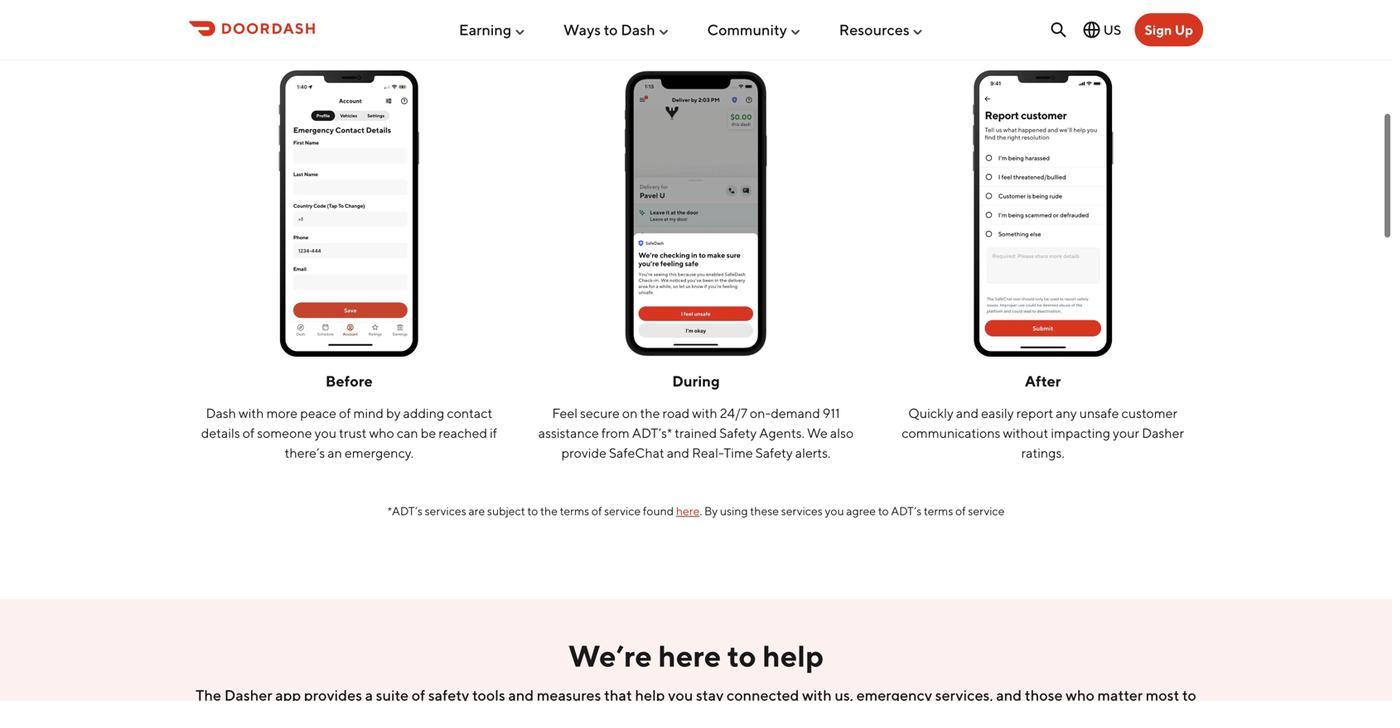 Task type: describe. For each thing, give the bounding box(es) containing it.
feel secure on the road with 24/7 on-demand 911 assistance from adt's* trained safety agents. we also provide safechat and real-time safety alerts.
[[538, 406, 854, 461]]

after
[[1025, 373, 1061, 390]]

if inside the dash with more peace of mind by adding contact details of someone you trust who can be reached if there's an emergency.
[[490, 425, 497, 441]]

0 vertical spatial safety
[[720, 425, 757, 441]]

can
[[397, 425, 418, 441]]

delivery
[[378, 26, 432, 44]]

and inside quickly and easily report any unsafe customer communications without impacting your dasher ratings.
[[956, 406, 979, 421]]

time
[[724, 445, 753, 461]]

customer
[[1122, 406, 1178, 421]]

back
[[666, 26, 699, 44]]

are
[[469, 505, 485, 518]]

2 services from the left
[[781, 505, 823, 518]]

us
[[1104, 22, 1122, 38]]

road
[[663, 406, 690, 421]]

2 terms from the left
[[924, 505, 953, 518]]

impacting
[[1051, 425, 1111, 441]]

1 vertical spatial safety
[[756, 445, 793, 461]]

communications
[[902, 425, 1001, 441]]

agents.
[[759, 425, 805, 441]]

report
[[1017, 406, 1053, 421]]

but
[[538, 26, 562, 44]]

go
[[798, 26, 815, 44]]

be
[[421, 425, 436, 441]]

to right ways
[[604, 21, 618, 39]]

trust
[[339, 425, 367, 441]]

up
[[1175, 22, 1193, 38]]

during
[[672, 373, 720, 390]]

with inside the feel secure on the road with 24/7 on-demand 911 assistance from adt's* trained safety agents. we also provide safechat and real-time safety alerts.
[[692, 406, 718, 421]]

we hope every delivery goes smoothly, but we've got your back if things don't go as planned — before, during, and after a dash.
[[273, 26, 1119, 44]]

resources
[[839, 21, 910, 39]]

community
[[707, 21, 787, 39]]

of right details
[[243, 425, 255, 441]]

dx sd check-in prompt image
[[536, 71, 856, 357]]

feel
[[552, 406, 578, 421]]

reached
[[439, 425, 487, 441]]

dash inside the dash with more peace of mind by adding contact details of someone you trust who can be reached if there's an emergency.
[[206, 406, 236, 421]]

don't
[[758, 26, 795, 44]]

before,
[[907, 26, 955, 44]]

—
[[894, 26, 904, 44]]

we're here to help
[[568, 639, 824, 674]]

2 service from the left
[[968, 505, 1005, 518]]

911
[[823, 406, 840, 421]]

adt's
[[891, 505, 922, 518]]

to right agree
[[878, 505, 889, 518]]

ratings.
[[1021, 445, 1065, 461]]

ways to dash
[[563, 21, 655, 39]]

1 vertical spatial the
[[540, 505, 558, 518]]

earning
[[459, 21, 512, 39]]

provide
[[562, 445, 607, 461]]

easily
[[981, 406, 1014, 421]]

alerts.
[[795, 445, 831, 461]]

peace
[[300, 406, 336, 421]]

on-
[[750, 406, 771, 421]]

1 services from the left
[[425, 505, 466, 518]]

sign up
[[1145, 22, 1193, 38]]

smoothly,
[[470, 26, 535, 44]]

ways to dash link
[[563, 14, 670, 45]]

trained
[[675, 425, 717, 441]]

there's
[[285, 445, 325, 461]]

1 horizontal spatial dash
[[621, 21, 655, 39]]

mind
[[353, 406, 384, 421]]

planned
[[835, 26, 891, 44]]

to left help
[[727, 639, 756, 674]]

and for feel secure on the road with 24/7 on-demand 911 assistance from adt's* trained safety agents. we also provide safechat and real-time safety alerts.
[[667, 445, 690, 461]]

globe line image
[[1082, 20, 1102, 40]]

adding
[[403, 406, 444, 421]]

adt's*
[[632, 425, 672, 441]]

24/7
[[720, 406, 747, 421]]

someone
[[257, 425, 312, 441]]

who
[[369, 425, 394, 441]]

as
[[818, 26, 832, 44]]

safechat
[[609, 445, 664, 461]]

assistance
[[538, 425, 599, 441]]

you inside the dash with more peace of mind by adding contact details of someone you trust who can be reached if there's an emergency.
[[315, 425, 337, 441]]

a
[[1072, 26, 1080, 44]]

*adt's services are subject to the terms of service found here . by using these services you agree to adt's terms of service
[[388, 505, 1005, 518]]

using
[[720, 505, 748, 518]]

community link
[[707, 14, 802, 45]]

we're
[[568, 639, 652, 674]]

more
[[266, 406, 298, 421]]



Task type: locate. For each thing, give the bounding box(es) containing it.
found
[[643, 505, 674, 518]]

terms down provide
[[560, 505, 589, 518]]

before
[[326, 373, 373, 390]]

1 vertical spatial you
[[825, 505, 844, 518]]

quickly and easily report any unsafe customer communications without impacting your dasher ratings.
[[902, 406, 1184, 461]]

0 vertical spatial dash
[[621, 21, 655, 39]]

these
[[750, 505, 779, 518]]

sign
[[1145, 22, 1172, 38]]

dx ui safechat image
[[883, 71, 1203, 357]]

we've
[[565, 26, 604, 44]]

here
[[676, 505, 700, 518], [658, 639, 721, 674]]

details
[[201, 425, 240, 441]]

we up 'alerts.'
[[807, 425, 828, 441]]

you down peace
[[315, 425, 337, 441]]

here left by
[[676, 505, 700, 518]]

demand
[[771, 406, 820, 421]]

0 horizontal spatial with
[[239, 406, 264, 421]]

by
[[386, 406, 401, 421]]

of right 'adt's'
[[956, 505, 966, 518]]

goes
[[435, 26, 467, 44]]

dash.
[[1083, 26, 1119, 44]]

1 vertical spatial your
[[1113, 425, 1140, 441]]

things
[[713, 26, 755, 44]]

2 with from the left
[[692, 406, 718, 421]]

0 vertical spatial the
[[640, 406, 660, 421]]

1 vertical spatial we
[[807, 425, 828, 441]]

real-
[[692, 445, 724, 461]]

terms
[[560, 505, 589, 518], [924, 505, 953, 518]]

and
[[1009, 26, 1034, 44], [956, 406, 979, 421], [667, 445, 690, 461]]

1 service from the left
[[604, 505, 641, 518]]

0 horizontal spatial you
[[315, 425, 337, 441]]

emergency.
[[345, 445, 414, 461]]

from
[[602, 425, 630, 441]]

0 vertical spatial here
[[676, 505, 700, 518]]

0 vertical spatial your
[[633, 26, 663, 44]]

we left hope
[[273, 26, 297, 44]]

dasher
[[1142, 425, 1184, 441]]

dx ui emergency contact image
[[189, 71, 509, 357]]

sign up button
[[1135, 13, 1203, 46]]

1 vertical spatial dash
[[206, 406, 236, 421]]

help
[[763, 639, 824, 674]]

during,
[[958, 26, 1006, 44]]

quickly
[[909, 406, 954, 421]]

0 horizontal spatial the
[[540, 505, 558, 518]]

safety
[[720, 425, 757, 441], [756, 445, 793, 461]]

services right the these
[[781, 505, 823, 518]]

the
[[640, 406, 660, 421], [540, 505, 558, 518]]

the inside the feel secure on the road with 24/7 on-demand 911 assistance from adt's* trained safety agents. we also provide safechat and real-time safety alerts.
[[640, 406, 660, 421]]

got
[[607, 26, 630, 44]]

1 horizontal spatial you
[[825, 505, 844, 518]]

0 horizontal spatial and
[[667, 445, 690, 461]]

after
[[1037, 26, 1069, 44]]

1 horizontal spatial your
[[1113, 425, 1140, 441]]

1 horizontal spatial services
[[781, 505, 823, 518]]

you left agree
[[825, 505, 844, 518]]

service right 'adt's'
[[968, 505, 1005, 518]]

terms right 'adt's'
[[924, 505, 953, 518]]

dash with more peace of mind by adding contact details of someone you trust who can be reached if there's an emergency.
[[201, 406, 497, 461]]

also
[[830, 425, 854, 441]]

we
[[273, 26, 297, 44], [807, 425, 828, 441]]

agree
[[846, 505, 876, 518]]

0 horizontal spatial terms
[[560, 505, 589, 518]]

.
[[700, 505, 702, 518]]

0 vertical spatial and
[[1009, 26, 1034, 44]]

contact
[[447, 406, 492, 421]]

service
[[604, 505, 641, 518], [968, 505, 1005, 518]]

the up adt's*
[[640, 406, 660, 421]]

if right back
[[702, 26, 710, 44]]

and inside the feel secure on the road with 24/7 on-demand 911 assistance from adt's* trained safety agents. we also provide safechat and real-time safety alerts.
[[667, 445, 690, 461]]

with left more at the bottom left of page
[[239, 406, 264, 421]]

0 horizontal spatial your
[[633, 26, 663, 44]]

hope
[[300, 26, 335, 44]]

without
[[1003, 425, 1049, 441]]

with up trained
[[692, 406, 718, 421]]

0 vertical spatial if
[[702, 26, 710, 44]]

service left the found
[[604, 505, 641, 518]]

1 horizontal spatial the
[[640, 406, 660, 421]]

resources link
[[839, 14, 925, 45]]

the right subject
[[540, 505, 558, 518]]

0 vertical spatial you
[[315, 425, 337, 441]]

0 horizontal spatial service
[[604, 505, 641, 518]]

and for we hope every delivery goes smoothly, but we've got your back if things don't go as planned — before, during, and after a dash.
[[1009, 26, 1034, 44]]

1 horizontal spatial service
[[968, 505, 1005, 518]]

dash up details
[[206, 406, 236, 421]]

subject
[[487, 505, 525, 518]]

every
[[338, 26, 375, 44]]

1 horizontal spatial if
[[702, 26, 710, 44]]

your
[[633, 26, 663, 44], [1113, 425, 1140, 441]]

on
[[622, 406, 638, 421]]

if right reached
[[490, 425, 497, 441]]

1 vertical spatial if
[[490, 425, 497, 441]]

0 horizontal spatial dash
[[206, 406, 236, 421]]

to
[[604, 21, 618, 39], [527, 505, 538, 518], [878, 505, 889, 518], [727, 639, 756, 674]]

with inside the dash with more peace of mind by adding contact details of someone you trust who can be reached if there's an emergency.
[[239, 406, 264, 421]]

of
[[339, 406, 351, 421], [243, 425, 255, 441], [592, 505, 602, 518], [956, 505, 966, 518]]

2 vertical spatial and
[[667, 445, 690, 461]]

services left are
[[425, 505, 466, 518]]

0 horizontal spatial if
[[490, 425, 497, 441]]

an
[[328, 445, 342, 461]]

to right subject
[[527, 505, 538, 518]]

and down trained
[[667, 445, 690, 461]]

and up communications
[[956, 406, 979, 421]]

if
[[702, 26, 710, 44], [490, 425, 497, 441]]

your inside quickly and easily report any unsafe customer communications without impacting your dasher ratings.
[[1113, 425, 1140, 441]]

dash left back
[[621, 21, 655, 39]]

and left after
[[1009, 26, 1034, 44]]

0 vertical spatial we
[[273, 26, 297, 44]]

secure
[[580, 406, 620, 421]]

dash
[[621, 21, 655, 39], [206, 406, 236, 421]]

any
[[1056, 406, 1077, 421]]

1 with from the left
[[239, 406, 264, 421]]

with
[[239, 406, 264, 421], [692, 406, 718, 421]]

safety up time
[[720, 425, 757, 441]]

1 horizontal spatial and
[[956, 406, 979, 421]]

0 horizontal spatial we
[[273, 26, 297, 44]]

1 terms from the left
[[560, 505, 589, 518]]

1 horizontal spatial we
[[807, 425, 828, 441]]

here right the we're at the bottom of the page
[[658, 639, 721, 674]]

1 horizontal spatial with
[[692, 406, 718, 421]]

we inside the feel secure on the road with 24/7 on-demand 911 assistance from adt's* trained safety agents. we also provide safechat and real-time safety alerts.
[[807, 425, 828, 441]]

you
[[315, 425, 337, 441], [825, 505, 844, 518]]

of up trust
[[339, 406, 351, 421]]

*adt's
[[388, 505, 423, 518]]

safety down agents.
[[756, 445, 793, 461]]

unsafe
[[1079, 406, 1119, 421]]

ways
[[563, 21, 601, 39]]

1 vertical spatial and
[[956, 406, 979, 421]]

1 horizontal spatial terms
[[924, 505, 953, 518]]

0 horizontal spatial services
[[425, 505, 466, 518]]

1 vertical spatial here
[[658, 639, 721, 674]]

your right "got"
[[633, 26, 663, 44]]

by
[[704, 505, 718, 518]]

of down provide
[[592, 505, 602, 518]]

services
[[425, 505, 466, 518], [781, 505, 823, 518]]

earning link
[[459, 14, 526, 45]]

here link
[[676, 505, 700, 518]]

your down customer
[[1113, 425, 1140, 441]]

2 horizontal spatial and
[[1009, 26, 1034, 44]]



Task type: vqa. For each thing, say whether or not it's contained in the screenshot.
DoorDash in the "received by DoorDash"
no



